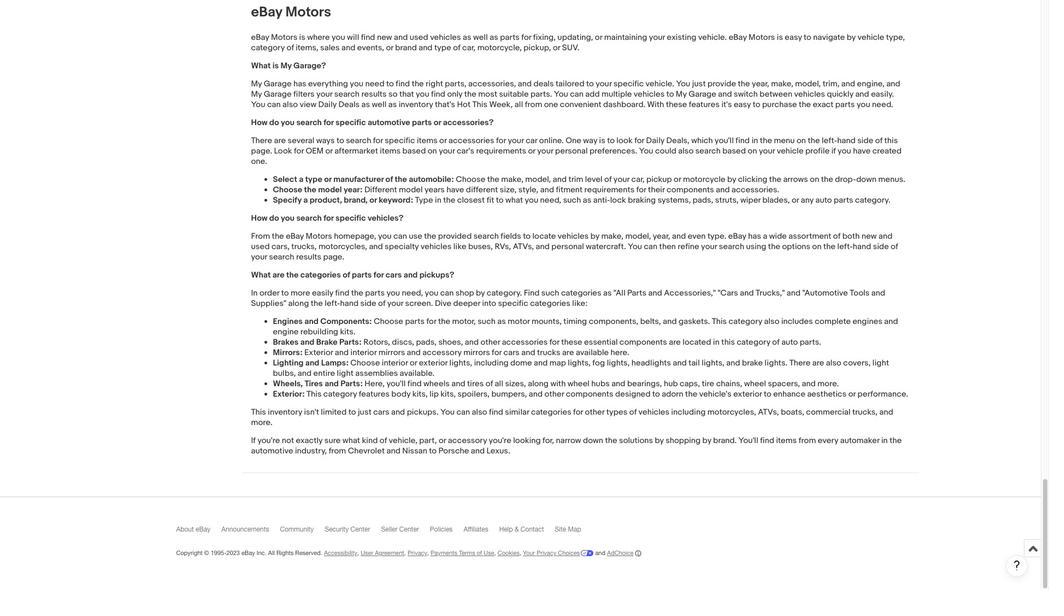 Task type: vqa. For each thing, say whether or not it's contained in the screenshot.
cookies
yes



Task type: locate. For each thing, give the bounding box(es) containing it.
0 horizontal spatial model
[[318, 185, 342, 195]]

0 vertical spatial side
[[858, 136, 874, 146]]

side inside in order to more easily find the parts you need, you can shop by category. find such categories as "all parts and accessories," "cars and trucks," and "automotive tools and supplies" along the left-hand side of your screen. dive deeper into specific categories like:
[[361, 299, 377, 309]]

brand,
[[344, 195, 368, 206]]

such down into
[[478, 317, 496, 327]]

rebuilding
[[301, 327, 339, 338]]

to inside select a type or manufacturer of the automobile: choose the make, model, and trim level of your car, pickup or motorcycle by clicking the arrows on the drop-down menus. choose the model year: different model years have different size, style, and fitment requirements for their components and accessories. specify a product, brand, or keyword: type in the closest fit to what you need, such as anti-lock braking systems, pads, struts, wiper blades, or any auto parts category.
[[496, 195, 504, 206]]

vehicle left profile
[[777, 146, 804, 157]]

of inside wheels, tires and parts: here, you'll find wheels and tires of all sizes, along with wheel hubs and bearings, hub caps, tire chains, wheel spacers, and more. exterior: this category features body kits, lip kits, spoilers, bumpers, and other components designed to adorn the vehicle's exterior to enhance aesthetics or performance.
[[486, 379, 493, 389]]

the left both
[[824, 242, 836, 252]]

this inside wheels, tires and parts: here, you'll find wheels and tires of all sizes, along with wheel hubs and bearings, hub caps, tire chains, wheel spacers, and more. exterior: this category features body kits, lip kits, spoilers, bumpers, and other components designed to adorn the vehicle's exterior to enhance aesthetics or performance.
[[307, 389, 322, 400]]

0 vertical spatial what
[[506, 195, 523, 206]]

inventory down exterior:
[[268, 408, 302, 418]]

of inside there are several ways to search for specific items or accessories for your car online. one way is to look for daily deals, which you'll find in the menu on the left-hand side of this page. look for oem or aftermarket items based on your car's requirements or your personal preferences. you could also search based on your vehicle profile if you have created one.
[[876, 136, 883, 146]]

0 vertical spatial auto
[[816, 195, 833, 206]]

hand right if
[[838, 136, 856, 146]]

has inside from the ebay motors homepage, you can use the provided search fields to locate vehicles by make, model, year, and even type. ebay has a wide assortment of both new and used cars, trucks, motorcycles, and specialty vehicles like buses, rvs, atvs, and personal watercraft. you can then refine your search using the options on the left-hand side of your search results page.
[[749, 231, 762, 242]]

accessory inside brakes and brake parts: rotors, discs, pads, shoes, and other accessories for these essential components are located in this category of auto parts. mirrors: exterior and interior mirrors and accessory mirrors for cars and trucks are available here.
[[423, 348, 462, 358]]

engine
[[273, 327, 299, 338]]

make, inside select a type or manufacturer of the automobile: choose the make, model, and trim level of your car, pickup or motorcycle by clicking the arrows on the drop-down menus. choose the model year: different model years have different size, style, and fitment requirements for their components and accessories. specify a product, brand, or keyword: type in the closest fit to what you need, such as anti-lock braking systems, pads, struts, wiper blades, or any auto parts category.
[[502, 175, 524, 185]]

new inside from the ebay motors homepage, you can use the provided search fields to locate vehicles by make, model, year, and even type. ebay has a wide assortment of both new and used cars, trucks, motorcycles, and specialty vehicles like buses, rvs, atvs, and personal watercraft. you can then refine your search using the options on the left-hand side of your search results page.
[[862, 231, 877, 242]]

parts. inside brakes and brake parts: rotors, discs, pads, shoes, and other accessories for these essential components are located in this category of auto parts. mirrors: exterior and interior mirrors and accessory mirrors for cars and trucks are available here.
[[800, 338, 822, 348]]

lighting and lamps:
[[273, 358, 349, 369]]

such inside choose parts for the motor, such as motor mounts, timing components, belts, and gaskets. this category also includes complete engines and engine rebuilding kits.
[[478, 317, 496, 327]]

1 how from the top
[[251, 118, 268, 128]]

or left brand
[[386, 43, 394, 53]]

just up kind
[[358, 408, 372, 418]]

2 what from the top
[[251, 270, 271, 281]]

on
[[797, 136, 807, 146], [428, 146, 437, 157], [748, 146, 758, 157], [810, 175, 820, 185], [813, 242, 822, 252]]

0 vertical spatial just
[[693, 79, 706, 89]]

parts: inside wheels, tires and parts: here, you'll find wheels and tires of all sizes, along with wheel hubs and bearings, hub caps, tire chains, wheel spacers, and more. exterior: this category features body kits, lip kits, spoilers, bumpers, and other components designed to adorn the vehicle's exterior to enhance aesthetics or performance.
[[341, 379, 363, 389]]

0 horizontal spatial vehicle.
[[646, 79, 675, 89]]

for up map
[[550, 338, 560, 348]]

vehicle. inside ebay motors is where you will find new and used vehicles as well as parts for fixing, updating, or maintaining your existing vehicle. ebay motors is easy to navigate by vehicle type, category of items, sales and events, or brand and type of car, motorcycle, pickup, or suv.
[[699, 32, 727, 43]]

engines
[[273, 317, 303, 327]]

pads, down 'motorcycle'
[[693, 195, 714, 206]]

these inside my garage has everything you need to find the right parts, accessories, and deals tailored to your specific vehicle. you just provide the year, make, model, trim, and engine, and my garage filters your search results so that you find only the most suitable parts. you can add multiple vehicles to my garage and switch between vehicles quickly and easily. you can also view daily deals as well as inventory that's hot this week, all from one convenient dashboard. with these features it's easy to purchase the exact parts you need.
[[666, 100, 688, 110]]

to right fit
[[496, 195, 504, 206]]

privacy
[[408, 550, 428, 557], [537, 550, 557, 557]]

by inside select a type or manufacturer of the automobile: choose the make, model, and trim level of your car, pickup or motorcycle by clicking the arrows on the drop-down menus. choose the model year: different model years have different size, style, and fitment requirements for their components and accessories. specify a product, brand, or keyword: type in the closest fit to what you need, such as anti-lock braking systems, pads, struts, wiper blades, or any auto parts category.
[[728, 175, 737, 185]]

search down product,
[[297, 213, 322, 224]]

trucks,
[[292, 242, 317, 252], [853, 408, 878, 418]]

parts:
[[340, 338, 362, 348], [341, 379, 363, 389]]

car,
[[463, 43, 476, 53], [632, 175, 645, 185]]

0 vertical spatial left-
[[822, 136, 838, 146]]

1 what from the top
[[251, 61, 271, 71]]

2 vertical spatial make,
[[602, 231, 624, 242]]

has inside my garage has everything you need to find the right parts, accessories, and deals tailored to your specific vehicle. you just provide the year, make, model, trim, and engine, and my garage filters your search results so that you find only the most suitable parts. you can add multiple vehicles to my garage and switch between vehicles quickly and easily. you can also view daily deals as well as inventory that's hot this week, all from one convenient dashboard. with these features it's easy to purchase the exact parts you need.
[[294, 79, 307, 89]]

1 horizontal spatial exterior
[[734, 389, 763, 400]]

you right pickups.
[[441, 408, 455, 418]]

type right brand
[[435, 43, 452, 53]]

exterior inside choose interior or exterior lights, including dome and map lights, fog lights, headlights and tail lights, and brake lights. there are also covers, light bulbs, and entire light assemblies available.
[[419, 358, 448, 369]]

1 vertical spatial what
[[343, 436, 360, 446]]

0 horizontal spatial this
[[722, 338, 735, 348]]

1 vertical spatial personal
[[552, 242, 584, 252]]

lights, down shoes, on the bottom left
[[450, 358, 473, 369]]

user agreement link
[[361, 550, 405, 557]]

1 vertical spatial automotive
[[251, 446, 293, 457]]

privacy right your
[[537, 550, 557, 557]]

1 vertical spatial has
[[749, 231, 762, 242]]

0 vertical spatial pads,
[[693, 195, 714, 206]]

available.
[[400, 369, 435, 379]]

find right you'll
[[761, 436, 775, 446]]

how do you search for specific automotive parts or accessories?
[[251, 118, 494, 128]]

or inside wheels, tires and parts: here, you'll find wheels and tires of all sizes, along with wheel hubs and bearings, hub caps, tire chains, wheel spacers, and more. exterior: this category features body kits, lip kits, spoilers, bumpers, and other components designed to adorn the vehicle's exterior to enhance aesthetics or performance.
[[849, 389, 856, 400]]

left-
[[822, 136, 838, 146], [838, 242, 853, 252], [325, 299, 340, 309]]

side inside from the ebay motors homepage, you can use the provided search fields to locate vehicles by make, model, year, and even type. ebay has a wide assortment of both new and used cars, trucks, motorcycles, and specialty vehicles like buses, rvs, atvs, and personal watercraft. you can then refine your search using the options on the left-hand side of your search results page.
[[874, 242, 890, 252]]

these inside brakes and brake parts: rotors, discs, pads, shoes, and other accessories for these essential components are located in this category of auto parts. mirrors: exterior and interior mirrors and accessory mirrors for cars and trucks are available here.
[[562, 338, 583, 348]]

to right need
[[387, 79, 394, 89]]

other inside this inventory isn't limited to just cars and pickups. you can also find similar categories for other types of vehicles including motorcycles, atvs, boats, commercial trucks, and more.
[[585, 408, 605, 418]]

how up from at left top
[[251, 213, 268, 224]]

parts inside in order to more easily find the parts you need, you can shop by category. find such categories as "all parts and accessories," "cars and trucks," and "automotive tools and supplies" along the left-hand side of your screen. dive deeper into specific categories like:
[[365, 288, 385, 299]]

product,
[[310, 195, 342, 206]]

1 horizontal spatial motorcycles,
[[708, 408, 757, 418]]

lights.
[[765, 358, 788, 369]]

personal inside there are several ways to search for specific items or accessories for your car online. one way is to look for daily deals, which you'll find in the menu on the left-hand side of this page. look for oem or aftermarket items based on your car's requirements or your personal preferences. you could also search based on your vehicle profile if you have created one.
[[556, 146, 588, 157]]

atvs,
[[513, 242, 534, 252], [759, 408, 780, 418]]

narrow
[[556, 436, 582, 446]]

it's
[[722, 100, 732, 110]]

1 horizontal spatial you'll
[[715, 136, 734, 146]]

accessories for or
[[449, 136, 495, 146]]

items,
[[296, 43, 319, 53]]

0 horizontal spatial interior
[[351, 348, 377, 358]]

1 horizontal spatial more.
[[818, 379, 840, 389]]

all
[[268, 550, 275, 557]]

motor
[[508, 317, 530, 327]]

1 horizontal spatial easy
[[785, 32, 803, 43]]

suitable
[[499, 89, 529, 100]]

daily right view
[[319, 100, 337, 110]]

1 horizontal spatial based
[[723, 146, 746, 157]]

also right could on the right top of page
[[679, 146, 694, 157]]

parts: for brake
[[340, 338, 362, 348]]

make,
[[772, 79, 794, 89], [502, 175, 524, 185], [602, 231, 624, 242]]

interior down the discs,
[[382, 358, 408, 369]]

left- inside there are several ways to search for specific items or accessories for your car online. one way is to look for daily deals, which you'll find in the menu on the left-hand side of this page. look for oem or aftermarket items based on your car's requirements or your personal preferences. you could also search based on your vehicle profile if you have created one.
[[822, 136, 838, 146]]

5 , from the left
[[520, 550, 522, 557]]

or inside if you're not exactly sure what kind of vehicle, part, or accessory you're looking for, narrow down the solutions by shopping by brand. you'll find items from every automaker in the automotive industry, from chevrolet and nissan to porsche and lexus.
[[439, 436, 446, 446]]

categories
[[301, 270, 341, 281], [562, 288, 602, 299], [530, 299, 571, 309], [531, 408, 572, 418]]

aftermarket
[[335, 146, 378, 157]]

also left includes
[[765, 317, 780, 327]]

2 horizontal spatial model,
[[796, 79, 821, 89]]

1 vertical spatial atvs,
[[759, 408, 780, 418]]

you inside from the ebay motors homepage, you can use the provided search fields to locate vehicles by make, model, year, and even type. ebay has a wide assortment of both new and used cars, trucks, motorcycles, and specialty vehicles like buses, rvs, atvs, and personal watercraft. you can then refine your search using the options on the left-hand side of your search results page.
[[378, 231, 392, 242]]

as inside choose parts for the motor, such as motor mounts, timing components, belts, and gaskets. this category also includes complete engines and engine rebuilding kits.
[[498, 317, 506, 327]]

1 vertical spatial accessories
[[502, 338, 548, 348]]

0 horizontal spatial easy
[[734, 100, 751, 110]]

1 horizontal spatial car,
[[632, 175, 645, 185]]

1 lights, from the left
[[450, 358, 473, 369]]

type up product,
[[305, 175, 323, 185]]

1 vertical spatial hand
[[853, 242, 872, 252]]

in inside there are several ways to search for specific items or accessories for your car online. one way is to look for daily deals, which you'll find in the menu on the left-hand side of this page. look for oem or aftermarket items based on your car's requirements or your personal preferences. you could also search based on your vehicle profile if you have created one.
[[752, 136, 759, 146]]

left- right the assortment
[[838, 242, 853, 252]]

vehicle,
[[389, 436, 418, 446]]

1 vertical spatial left-
[[838, 242, 853, 252]]

accessory inside if you're not exactly sure what kind of vehicle, part, or accessory you're looking for, narrow down the solutions by shopping by brand. you'll find items from every automaker in the automotive industry, from chevrolet and nissan to porsche and lexus.
[[448, 436, 487, 446]]

0 vertical spatial daily
[[319, 100, 337, 110]]

4 lights, from the left
[[702, 358, 725, 369]]

parts right exact
[[836, 100, 855, 110]]

2 kits, from the left
[[441, 389, 456, 400]]

other inside brakes and brake parts: rotors, discs, pads, shoes, and other accessories for these essential components are located in this category of auto parts. mirrors: exterior and interior mirrors and accessory mirrors for cars and trucks are available here.
[[481, 338, 500, 348]]

0 horizontal spatial based
[[403, 146, 426, 157]]

find left similar
[[489, 408, 504, 418]]

year,
[[752, 79, 770, 89], [653, 231, 671, 242]]

1 horizontal spatial make,
[[602, 231, 624, 242]]

based
[[403, 146, 426, 157], [723, 146, 746, 157]]

0 horizontal spatial category.
[[487, 288, 522, 299]]

are left several
[[274, 136, 286, 146]]

can down spoilers,
[[457, 408, 470, 418]]

0 vertical spatial this
[[885, 136, 899, 146]]

vehicle.
[[699, 32, 727, 43], [646, 79, 675, 89]]

left- up engines and components:
[[325, 299, 340, 309]]

1 vertical spatial page.
[[323, 252, 345, 263]]

1 vertical spatial features
[[359, 389, 390, 400]]

0 horizontal spatial center
[[351, 526, 370, 534]]

year, inside my garage has everything you need to find the right parts, accessories, and deals tailored to your specific vehicle. you just provide the year, make, model, trim, and engine, and my garage filters your search results so that you find only the most suitable parts. you can add multiple vehicles to my garage and switch between vehicles quickly and easily. you can also view daily deals as well as inventory that's hot this week, all from one convenient dashboard. with these features it's easy to purchase the exact parts you need.
[[752, 79, 770, 89]]

from
[[251, 231, 270, 242]]

4 , from the left
[[495, 550, 496, 557]]

such inside in order to more easily find the parts you need, you can shop by category. find such categories as "all parts and accessories," "cars and trucks," and "automotive tools and supplies" along the left-hand side of your screen. dive deeper into specific categories like:
[[542, 288, 560, 299]]

vehicle inside there are several ways to search for specific items or accessories for your car online. one way is to look for daily deals, which you'll find in the menu on the left-hand side of this page. look for oem or aftermarket items based on your car's requirements or your personal preferences. you could also search based on your vehicle profile if you have created one.
[[777, 146, 804, 157]]

vehicles left like
[[421, 242, 452, 252]]

year, up purchase
[[752, 79, 770, 89]]

to right 'ways'
[[337, 136, 344, 146]]

used inside ebay motors is where you will find new and used vehicles as well as parts for fixing, updating, or maintaining your existing vehicle. ebay motors is easy to navigate by vehicle type, category of items, sales and events, or brand and type of car, motorcycle, pickup, or suv.
[[410, 32, 429, 43]]

is
[[299, 32, 306, 43], [777, 32, 784, 43], [273, 61, 279, 71], [600, 136, 606, 146]]

0 vertical spatial features
[[689, 100, 720, 110]]

1 horizontal spatial center
[[400, 526, 419, 534]]

hand inside in order to more easily find the parts you need, you can shop by category. find such categories as "all parts and accessories," "cars and trucks," and "automotive tools and supplies" along the left-hand side of your screen. dive deeper into specific categories like:
[[340, 299, 359, 309]]

rights
[[277, 550, 294, 557]]

deeper
[[454, 299, 481, 309]]

in right located
[[714, 338, 720, 348]]

what inside if you're not exactly sure what kind of vehicle, part, or accessory you're looking for, narrow down the solutions by shopping by brand. you'll find items from every automaker in the automotive industry, from chevrolet and nissan to porsche and lexus.
[[343, 436, 360, 446]]

1 horizontal spatial need,
[[541, 195, 562, 206]]

the left size,
[[488, 175, 500, 185]]

items down boats,
[[777, 436, 797, 446]]

vehicles inside ebay motors is where you will find new and used vehicles as well as parts for fixing, updating, or maintaining your existing vehicle. ebay motors is easy to navigate by vehicle type, category of items, sales and events, or brand and type of car, motorcycle, pickup, or suv.
[[430, 32, 461, 43]]

this inside there are several ways to search for specific items or accessories for your car online. one way is to look for daily deals, which you'll find in the menu on the left-hand side of this page. look for oem or aftermarket items based on your car's requirements or your personal preferences. you could also search based on your vehicle profile if you have created one.
[[885, 136, 899, 146]]

the right 'adorn'
[[686, 389, 698, 400]]

watercraft.
[[586, 242, 626, 252]]

are left located
[[669, 338, 681, 348]]

help, opens dialogs image
[[1012, 560, 1023, 571]]

1 vertical spatial vehicle
[[777, 146, 804, 157]]

supplies"
[[251, 299, 287, 309]]

choose up rotors,
[[374, 317, 404, 327]]

motorcycles, up what are the categories of parts for cars and pickups?
[[319, 242, 367, 252]]

what up in
[[251, 270, 271, 281]]

0 vertical spatial how
[[251, 118, 268, 128]]

0 horizontal spatial year,
[[653, 231, 671, 242]]

by right shop
[[476, 288, 485, 299]]

parts.
[[531, 89, 552, 100], [800, 338, 822, 348]]

model, left then
[[626, 231, 651, 242]]

for left their
[[637, 185, 647, 195]]

0 horizontal spatial automotive
[[251, 446, 293, 457]]

0 vertical spatial down
[[857, 175, 877, 185]]

1 do from the top
[[269, 118, 279, 128]]

for down the dive
[[427, 317, 437, 327]]

parts: down components:
[[340, 338, 362, 348]]

to inside this inventory isn't limited to just cars and pickups. you can also find similar categories for other types of vehicles including motorcycles, atvs, boats, commercial trucks, and more.
[[349, 408, 356, 418]]

assortment
[[789, 231, 832, 242]]

can inside this inventory isn't limited to just cars and pickups. you can also find similar categories for other types of vehicles including motorcycles, atvs, boats, commercial trucks, and more.
[[457, 408, 470, 418]]

0 horizontal spatial kits,
[[413, 389, 428, 400]]

pads, inside select a type or manufacturer of the automobile: choose the make, model, and trim level of your car, pickup or motorcycle by clicking the arrows on the drop-down menus. choose the model year: different model years have different size, style, and fitment requirements for their components and accessories. specify a product, brand, or keyword: type in the closest fit to what you need, such as anti-lock braking systems, pads, struts, wiper blades, or any auto parts category.
[[693, 195, 714, 206]]

a right select
[[299, 175, 304, 185]]

find inside this inventory isn't limited to just cars and pickups. you can also find similar categories for other types of vehicles including motorcycles, atvs, boats, commercial trucks, and more.
[[489, 408, 504, 418]]

components right their
[[667, 185, 715, 195]]

categories up mounts,
[[530, 299, 571, 309]]

adorn
[[662, 389, 684, 400]]

year:
[[344, 185, 363, 195]]

the right from at left top
[[272, 231, 284, 242]]

parts. down includes
[[800, 338, 822, 348]]

you inside there are several ways to search for specific items or accessories for your car online. one way is to look for daily deals, which you'll find in the menu on the left-hand side of this page. look for oem or aftermarket items based on your car's requirements or your personal preferences. you could also search based on your vehicle profile if you have created one.
[[639, 146, 654, 157]]

1 mirrors from the left
[[379, 348, 405, 358]]

2 mirrors from the left
[[464, 348, 490, 358]]

cookies link
[[498, 550, 520, 557]]

help & contact
[[500, 526, 544, 534]]

1 horizontal spatial items
[[417, 136, 438, 146]]

deals
[[339, 100, 360, 110]]

kits, right the lip
[[441, 389, 456, 400]]

1 horizontal spatial new
[[862, 231, 877, 242]]

is inside there are several ways to search for specific items or accessories for your car online. one way is to look for daily deals, which you'll find in the menu on the left-hand side of this page. look for oem or aftermarket items based on your car's requirements or your personal preferences. you could also search based on your vehicle profile if you have created one.
[[600, 136, 606, 146]]

results inside my garage has everything you need to find the right parts, accessories, and deals tailored to your specific vehicle. you just provide the year, make, model, trim, and engine, and my garage filters your search results so that you find only the most suitable parts. you can add multiple vehicles to my garage and switch between vehicles quickly and easily. you can also view daily deals as well as inventory that's hot this week, all from one convenient dashboard. with these features it's easy to purchase the exact parts you need.
[[362, 89, 387, 100]]

type
[[415, 195, 433, 206]]

here.
[[611, 348, 630, 358]]

profile
[[806, 146, 830, 157]]

on right options on the right top of page
[[813, 242, 822, 252]]

1 vertical spatial along
[[528, 379, 549, 389]]

other
[[481, 338, 500, 348], [545, 389, 564, 400], [585, 408, 605, 418]]

1 vertical spatial results
[[296, 252, 322, 263]]

you
[[332, 32, 345, 43], [350, 79, 364, 89], [416, 89, 430, 100], [857, 100, 871, 110], [281, 118, 295, 128], [838, 146, 852, 157], [525, 195, 539, 206], [281, 213, 295, 224], [378, 231, 392, 242], [387, 288, 400, 299], [425, 288, 439, 299]]

more. inside wheels, tires and parts: here, you'll find wheels and tires of all sizes, along with wheel hubs and bearings, hub caps, tire chains, wheel spacers, and more. exterior: this category features body kits, lip kits, spoilers, bumpers, and other components designed to adorn the vehicle's exterior to enhance aesthetics or performance.
[[818, 379, 840, 389]]

0 horizontal spatial exterior
[[419, 358, 448, 369]]

covers,
[[844, 358, 871, 369]]

0 vertical spatial vehicle.
[[699, 32, 727, 43]]

of inside if you're not exactly sure what kind of vehicle, part, or accessory you're looking for, narrow down the solutions by shopping by brand. you'll find items from every automaker in the automotive industry, from chevrolet and nissan to porsche and lexus.
[[380, 436, 387, 446]]

motorcycle
[[683, 175, 726, 185]]

2 do from the top
[[269, 213, 279, 224]]

lights, right tail
[[702, 358, 725, 369]]

what for what are the categories of parts for cars and pickups?
[[251, 270, 271, 281]]

model, inside select a type or manufacturer of the automobile: choose the make, model, and trim level of your car, pickup or motorcycle by clicking the arrows on the drop-down menus. choose the model year: different model years have different size, style, and fitment requirements for their components and accessories. specify a product, brand, or keyword: type in the closest fit to what you need, such as anti-lock braking systems, pads, struts, wiper blades, or any auto parts category.
[[526, 175, 551, 185]]

of down homepage,
[[343, 270, 350, 281]]

1 horizontal spatial all
[[515, 100, 523, 110]]

struts,
[[716, 195, 739, 206]]

1 horizontal spatial accessories
[[502, 338, 548, 348]]

the left solutions
[[606, 436, 618, 446]]

1 kits, from the left
[[413, 389, 428, 400]]

a right specify
[[304, 195, 308, 206]]

parts inside select a type or manufacturer of the automobile: choose the make, model, and trim level of your car, pickup or motorcycle by clicking the arrows on the drop-down menus. choose the model year: different model years have different size, style, and fitment requirements for their components and accessories. specify a product, brand, or keyword: type in the closest fit to what you need, such as anti-lock braking systems, pads, struts, wiper blades, or any auto parts category.
[[834, 195, 854, 206]]

navigate
[[814, 32, 846, 43]]

0 horizontal spatial along
[[288, 299, 309, 309]]

other left types
[[585, 408, 605, 418]]

kind
[[362, 436, 378, 446]]

trucks
[[537, 348, 561, 358]]

1 vertical spatial components
[[620, 338, 668, 348]]

1 vertical spatial you'll
[[387, 379, 406, 389]]

you inside from the ebay motors homepage, you can use the provided search fields to locate vehicles by make, model, year, and even type. ebay has a wide assortment of both new and used cars, trucks, motorcycles, and specialty vehicles like buses, rvs, atvs, and personal watercraft. you can then refine your search using the options on the left-hand side of your search results page.
[[628, 242, 643, 252]]

0 vertical spatial accessories
[[449, 136, 495, 146]]

this up isn't
[[307, 389, 322, 400]]

0 horizontal spatial features
[[359, 389, 390, 400]]

1 horizontal spatial year,
[[752, 79, 770, 89]]

category up the what is my garage?
[[251, 43, 285, 53]]

model left years
[[399, 185, 423, 195]]

for,
[[543, 436, 554, 446]]

search left need
[[335, 89, 360, 100]]

1 horizontal spatial parts.
[[800, 338, 822, 348]]

policies
[[430, 526, 453, 534]]

components inside select a type or manufacturer of the automobile: choose the make, model, and trim level of your car, pickup or motorcycle by clicking the arrows on the drop-down menus. choose the model year: different model years have different size, style, and fitment requirements for their components and accessories. specify a product, brand, or keyword: type in the closest fit to what you need, such as anti-lock braking systems, pads, struts, wiper blades, or any auto parts category.
[[667, 185, 715, 195]]

0 vertical spatial along
[[288, 299, 309, 309]]

complete
[[815, 317, 851, 327]]

used left "cars,"
[[251, 242, 270, 252]]

1 horizontal spatial these
[[666, 100, 688, 110]]

1995-
[[211, 550, 227, 557]]

parts: left 'here,'
[[341, 379, 363, 389]]

online.
[[540, 136, 564, 146]]

category inside choose parts for the motor, such as motor mounts, timing components, belts, and gaskets. this category also includes complete engines and engine rebuilding kits.
[[729, 317, 763, 327]]

components down belts,
[[620, 338, 668, 348]]

you'll inside there are several ways to search for specific items or accessories for your car online. one way is to look for daily deals, which you'll find in the menu on the left-hand side of this page. look for oem or aftermarket items based on your car's requirements or your personal preferences. you could also search based on your vehicle profile if you have created one.
[[715, 136, 734, 146]]

0 horizontal spatial privacy
[[408, 550, 428, 557]]

agreement
[[375, 550, 405, 557]]

1 horizontal spatial including
[[672, 408, 706, 418]]

can left then
[[644, 242, 658, 252]]

left- inside in order to more easily find the parts you need, you can shop by category. find such categories as "all parts and accessories," "cars and trucks," and "automotive tools and supplies" along the left-hand side of your screen. dive deeper into specific categories like:
[[325, 299, 340, 309]]

items down the how do you search for specific automotive parts or accessories?
[[380, 146, 401, 157]]

0 horizontal spatial need,
[[402, 288, 423, 299]]

do for how do you search for specific automotive parts or accessories?
[[269, 118, 279, 128]]

search inside my garage has everything you need to find the right parts, accessories, and deals tailored to your specific vehicle. you just provide the year, make, model, trim, and engine, and my garage filters your search results so that you find only the most suitable parts. you can add multiple vehicles to my garage and switch between vehicles quickly and easily. you can also view daily deals as well as inventory that's hot this week, all from one convenient dashboard. with these features it's easy to purchase the exact parts you need.
[[335, 89, 360, 100]]

0 horizontal spatial type
[[305, 175, 323, 185]]

components inside brakes and brake parts: rotors, discs, pads, shoes, and other accessories for these essential components are located in this category of auto parts. mirrors: exterior and interior mirrors and accessory mirrors for cars and trucks are available here.
[[620, 338, 668, 348]]

how do you search for specific vehicles?
[[251, 213, 404, 224]]

this inside this inventory isn't limited to just cars and pickups. you can also find similar categories for other types of vehicles including motorcycles, atvs, boats, commercial trucks, and more.
[[251, 408, 266, 418]]

chevrolet
[[348, 446, 385, 457]]

0 vertical spatial exterior
[[419, 358, 448, 369]]

automotive
[[368, 118, 410, 128], [251, 446, 293, 457]]

by right navigate
[[847, 32, 856, 43]]

0 vertical spatial parts:
[[340, 338, 362, 348]]

of inside brakes and brake parts: rotors, discs, pads, shoes, and other accessories for these essential components are located in this category of auto parts. mirrors: exterior and interior mirrors and accessory mirrors for cars and trucks are available here.
[[773, 338, 780, 348]]

requirements inside there are several ways to search for specific items or accessories for your car online. one way is to look for daily deals, which you'll find in the menu on the left-hand side of this page. look for oem or aftermarket items based on your car's requirements or your personal preferences. you could also search based on your vehicle profile if you have created one.
[[476, 146, 527, 157]]

engines and components:
[[273, 317, 372, 327]]

0 vertical spatial personal
[[556, 146, 588, 157]]

2 privacy from the left
[[537, 550, 557, 557]]

easy
[[785, 32, 803, 43], [734, 100, 751, 110]]

category. inside select a type or manufacturer of the automobile: choose the make, model, and trim level of your car, pickup or motorcycle by clicking the arrows on the drop-down menus. choose the model year: different model years have different size, style, and fitment requirements for their components and accessories. specify a product, brand, or keyword: type in the closest fit to what you need, such as anti-lock braking systems, pads, struts, wiper blades, or any auto parts category.
[[856, 195, 891, 206]]

1 vertical spatial make,
[[502, 175, 524, 185]]

0 vertical spatial easy
[[785, 32, 803, 43]]

1 vertical spatial such
[[542, 288, 560, 299]]

you'll
[[739, 436, 759, 446]]

1 vertical spatial well
[[372, 100, 387, 110]]

brakes and brake parts: rotors, discs, pads, shoes, and other accessories for these essential components are located in this category of auto parts. mirrors: exterior and interior mirrors and accessory mirrors for cars and trucks are available here.
[[273, 338, 822, 358]]

page.
[[251, 146, 272, 157], [323, 252, 345, 263]]

find up clicking
[[736, 136, 750, 146]]

need,
[[541, 195, 562, 206], [402, 288, 423, 299]]

0 vertical spatial components
[[667, 185, 715, 195]]

down right narrow
[[583, 436, 604, 446]]

0 vertical spatial page.
[[251, 146, 272, 157]]

1 horizontal spatial interior
[[382, 358, 408, 369]]

categories up timing on the bottom of page
[[562, 288, 602, 299]]

for left the car
[[496, 136, 506, 146]]

0 horizontal spatial parts.
[[531, 89, 552, 100]]

and
[[394, 32, 408, 43], [342, 43, 356, 53], [419, 43, 433, 53], [518, 79, 532, 89], [842, 79, 856, 89], [887, 79, 901, 89], [719, 89, 732, 100], [856, 89, 870, 100], [553, 175, 567, 185], [541, 185, 554, 195], [716, 185, 730, 195], [672, 231, 686, 242], [879, 231, 893, 242], [369, 242, 383, 252], [536, 242, 550, 252], [404, 270, 418, 281], [649, 288, 663, 299], [740, 288, 754, 299], [787, 288, 801, 299], [872, 288, 886, 299], [305, 317, 319, 327], [663, 317, 677, 327], [885, 317, 899, 327], [301, 338, 315, 348], [465, 338, 479, 348], [335, 348, 349, 358], [407, 348, 421, 358], [522, 348, 536, 358], [306, 358, 320, 369], [534, 358, 548, 369], [673, 358, 687, 369], [727, 358, 741, 369], [298, 369, 312, 379], [325, 379, 339, 389], [452, 379, 466, 389], [612, 379, 626, 389], [802, 379, 816, 389], [529, 389, 543, 400], [391, 408, 405, 418], [880, 408, 894, 418], [387, 446, 401, 457], [471, 446, 485, 457], [596, 550, 606, 557]]

1 horizontal spatial wheel
[[745, 379, 767, 389]]

center inside "link"
[[400, 526, 419, 534]]

one
[[566, 136, 582, 146]]

1 vertical spatial car,
[[632, 175, 645, 185]]

1 center from the left
[[351, 526, 370, 534]]

make, right different
[[502, 175, 524, 185]]

you inside this inventory isn't limited to just cars and pickups. you can also find similar categories for other types of vehicles including motorcycles, atvs, boats, commercial trucks, and more.
[[441, 408, 455, 418]]

1 vertical spatial these
[[562, 338, 583, 348]]

daily inside my garage has everything you need to find the right parts, accessories, and deals tailored to your specific vehicle. you just provide the year, make, model, trim, and engine, and my garage filters your search results so that you find only the most suitable parts. you can add multiple vehicles to my garage and switch between vehicles quickly and easily. you can also view daily deals as well as inventory that's hot this week, all from one convenient dashboard. with these features it's easy to purchase the exact parts you need.
[[319, 100, 337, 110]]

keyword:
[[379, 195, 413, 206]]

you left screen. on the left bottom of page
[[387, 288, 400, 299]]

exterior inside wheels, tires and parts: here, you'll find wheels and tires of all sizes, along with wheel hubs and bearings, hub caps, tire chains, wheel spacers, and more. exterior: this category features body kits, lip kits, spoilers, bumpers, and other components designed to adorn the vehicle's exterior to enhance aesthetics or performance.
[[734, 389, 763, 400]]

1 horizontal spatial daily
[[647, 136, 665, 146]]

choose inside choose interior or exterior lights, including dome and map lights, fog lights, headlights and tail lights, and brake lights. there are also covers, light bulbs, and entire light assemblies available.
[[351, 358, 380, 369]]

need, down pickups?
[[402, 288, 423, 299]]

if you're not exactly sure what kind of vehicle, part, or accessory you're looking for, narrow down the solutions by shopping by brand. you'll find items from every automaker in the automotive industry, from chevrolet and nissan to porsche and lexus.
[[251, 436, 902, 457]]

or inside choose interior or exterior lights, including dome and map lights, fog lights, headlights and tail lights, and brake lights. there are also covers, light bulbs, and entire light assemblies available.
[[410, 358, 417, 369]]

motorcycles, inside from the ebay motors homepage, you can use the provided search fields to locate vehicles by make, model, year, and even type. ebay has a wide assortment of both new and used cars, trucks, motorcycles, and specialty vehicles like buses, rvs, atvs, and personal watercraft. you can then refine your search using the options on the left-hand side of your search results page.
[[319, 242, 367, 252]]

more.
[[818, 379, 840, 389], [251, 418, 273, 428]]

2 center from the left
[[400, 526, 419, 534]]

1 horizontal spatial what
[[506, 195, 523, 206]]

0 horizontal spatial you're
[[258, 436, 280, 446]]

1 vertical spatial accessory
[[448, 436, 487, 446]]

1 horizontal spatial type
[[435, 43, 452, 53]]

a inside from the ebay motors homepage, you can use the provided search fields to locate vehicles by make, model, year, and even type. ebay has a wide assortment of both new and used cars, trucks, motorcycles, and specialty vehicles like buses, rvs, atvs, and personal watercraft. you can then refine your search using the options on the left-hand side of your search results page.
[[764, 231, 768, 242]]

existing
[[667, 32, 697, 43]]

of
[[287, 43, 294, 53], [453, 43, 461, 53], [876, 136, 883, 146], [386, 175, 393, 185], [605, 175, 612, 185], [834, 231, 841, 242], [891, 242, 899, 252], [343, 270, 350, 281], [378, 299, 386, 309], [773, 338, 780, 348], [486, 379, 493, 389], [630, 408, 637, 418], [380, 436, 387, 446], [477, 550, 482, 557]]

2 horizontal spatial make,
[[772, 79, 794, 89]]

0 horizontal spatial inventory
[[268, 408, 302, 418]]

1 , from the left
[[358, 550, 359, 557]]

left- down exact
[[822, 136, 838, 146]]

the up more at the left of the page
[[287, 270, 299, 281]]

can
[[570, 89, 584, 100], [267, 100, 281, 110], [394, 231, 407, 242], [644, 242, 658, 252], [441, 288, 454, 299], [457, 408, 470, 418]]

there
[[251, 136, 272, 146], [790, 358, 811, 369]]

1 horizontal spatial mirrors
[[464, 348, 490, 358]]

vehicle inside ebay motors is where you will find new and used vehicles as well as parts for fixing, updating, or maintaining your existing vehicle. ebay motors is easy to navigate by vehicle type, category of items, sales and events, or brand and type of car, motorcycle, pickup, or suv.
[[858, 32, 885, 43]]

cars inside brakes and brake parts: rotors, discs, pads, shoes, and other accessories for these essential components are located in this category of auto parts. mirrors: exterior and interior mirrors and accessory mirrors for cars and trucks are available here.
[[504, 348, 520, 358]]

0 vertical spatial used
[[410, 32, 429, 43]]

personal up trim in the right top of the page
[[556, 146, 588, 157]]

used
[[410, 32, 429, 43], [251, 242, 270, 252]]

select
[[273, 175, 297, 185]]

1 horizontal spatial such
[[542, 288, 560, 299]]

category.
[[856, 195, 891, 206], [487, 288, 522, 299]]

parts: for and
[[341, 379, 363, 389]]

solutions
[[619, 436, 653, 446]]

of left use
[[477, 550, 482, 557]]

for down the how do you search for specific automotive parts or accessories?
[[373, 136, 383, 146]]

0 vertical spatial results
[[362, 89, 387, 100]]

adchoice
[[607, 550, 634, 557]]

interior inside brakes and brake parts: rotors, discs, pads, shoes, and other accessories for these essential components are located in this category of auto parts. mirrors: exterior and interior mirrors and accessory mirrors for cars and trucks are available here.
[[351, 348, 377, 358]]

do down specify
[[269, 213, 279, 224]]

0 vertical spatial atvs,
[[513, 242, 534, 252]]

fields
[[501, 231, 522, 242]]

you right watercraft.
[[628, 242, 643, 252]]

0 vertical spatial year,
[[752, 79, 770, 89]]

as left "anti-"
[[583, 195, 592, 206]]

1 horizontal spatial used
[[410, 32, 429, 43]]

to left purchase
[[753, 100, 761, 110]]

2 how from the top
[[251, 213, 268, 224]]

1 horizontal spatial auto
[[816, 195, 833, 206]]

0 horizontal spatial atvs,
[[513, 242, 534, 252]]

anti-
[[594, 195, 611, 206]]

2 based from the left
[[723, 146, 746, 157]]

you left provide
[[677, 79, 691, 89]]

how for how do you search for specific automotive parts or accessories?
[[251, 118, 268, 128]]

0 horizontal spatial mirrors
[[379, 348, 405, 358]]

the
[[412, 79, 424, 89], [738, 79, 751, 89], [465, 89, 477, 100], [799, 100, 812, 110], [760, 136, 773, 146], [808, 136, 821, 146], [395, 175, 407, 185], [488, 175, 500, 185], [770, 175, 782, 185], [822, 175, 834, 185], [304, 185, 317, 195], [444, 195, 456, 206], [272, 231, 284, 242], [424, 231, 437, 242], [769, 242, 781, 252], [824, 242, 836, 252], [287, 270, 299, 281], [351, 288, 364, 299], [311, 299, 323, 309], [438, 317, 451, 327], [686, 389, 698, 400], [606, 436, 618, 446], [890, 436, 902, 446]]

motorcycle,
[[478, 43, 522, 53]]

wheel right with
[[568, 379, 590, 389]]

quickly
[[828, 89, 854, 100]]

your inside select a type or manufacturer of the automobile: choose the make, model, and trim level of your car, pickup or motorcycle by clicking the arrows on the drop-down menus. choose the model year: different model years have different size, style, and fitment requirements for their components and accessories. specify a product, brand, or keyword: type in the closest fit to what you need, such as anti-lock braking systems, pads, struts, wiper blades, or any auto parts category.
[[614, 175, 630, 185]]

on up clicking
[[748, 146, 758, 157]]

more. up commercial
[[818, 379, 840, 389]]



Task type: describe. For each thing, give the bounding box(es) containing it.
from inside my garage has everything you need to find the right parts, accessories, and deals tailored to your specific vehicle. you just provide the year, make, model, trim, and engine, and my garage filters your search results so that you find only the most suitable parts. you can add multiple vehicles to my garage and switch between vehicles quickly and easily. you can also view daily deals as well as inventory that's hot this week, all from one convenient dashboard. with these features it's easy to purchase the exact parts you need.
[[525, 100, 543, 110]]

find
[[524, 288, 540, 299]]

components inside wheels, tires and parts: here, you'll find wheels and tires of all sizes, along with wheel hubs and bearings, hub caps, tire chains, wheel spacers, and more. exterior: this category features body kits, lip kits, spoilers, bumpers, and other components designed to adorn the vehicle's exterior to enhance aesthetics or performance.
[[566, 389, 614, 400]]

all inside my garage has everything you need to find the right parts, accessories, and deals tailored to your specific vehicle. you just provide the year, make, model, trim, and engine, and my garage filters your search results so that you find only the most suitable parts. you can add multiple vehicles to my garage and switch between vehicles quickly and easily. you can also view daily deals as well as inventory that's hot this week, all from one convenient dashboard. with these features it's easy to purchase the exact parts you need.
[[515, 100, 523, 110]]

are right trucks
[[563, 348, 574, 358]]

parts. inside my garage has everything you need to find the right parts, accessories, and deals tailored to your specific vehicle. you just provide the year, make, model, trim, and engine, and my garage filters your search results so that you find only the most suitable parts. you can add multiple vehicles to my garage and switch between vehicles quickly and easily. you can also view daily deals as well as inventory that's hot this week, all from one convenient dashboard. with these features it's easy to purchase the exact parts you need.
[[531, 89, 552, 100]]

cars inside this inventory isn't limited to just cars and pickups. you can also find similar categories for other types of vehicles including motorcycles, atvs, boats, commercial trucks, and more.
[[374, 408, 390, 418]]

using
[[747, 242, 767, 252]]

shopping
[[666, 436, 701, 446]]

you left filters
[[251, 100, 265, 110]]

that
[[400, 89, 414, 100]]

more. inside this inventory isn't limited to just cars and pickups. you can also find similar categories for other types of vehicles including motorcycles, atvs, boats, commercial trucks, and more.
[[251, 418, 273, 428]]

specific down deals at the left of the page
[[336, 118, 366, 128]]

0 horizontal spatial light
[[337, 369, 354, 379]]

2 , from the left
[[405, 550, 406, 557]]

your right filters
[[317, 89, 333, 100]]

1 based from the left
[[403, 146, 426, 157]]

2 horizontal spatial from
[[799, 436, 817, 446]]

the left if
[[808, 136, 821, 146]]

1 you're from the left
[[258, 436, 280, 446]]

tires
[[305, 379, 323, 389]]

categories inside this inventory isn't limited to just cars and pickups. you can also find similar categories for other types of vehicles including motorcycles, atvs, boats, commercial trucks, and more.
[[531, 408, 572, 418]]

garage left it's
[[689, 89, 717, 100]]

2 lights, from the left
[[568, 358, 591, 369]]

find inside in order to more easily find the parts you need, you can shop by category. find such categories as "all parts and accessories," "cars and trucks," and "automotive tools and supplies" along the left-hand side of your screen. dive deeper into specific categories like:
[[335, 288, 350, 299]]

can left 'add' on the top right of page
[[570, 89, 584, 100]]

sales
[[320, 43, 340, 53]]

1 horizontal spatial light
[[873, 358, 890, 369]]

find inside ebay motors is where you will find new and used vehicles as well as parts for fixing, updating, or maintaining your existing vehicle. ebay motors is easy to navigate by vehicle type, category of items, sales and events, or brand and type of car, motorcycle, pickup, or suv.
[[361, 32, 375, 43]]

your up 'dashboard.'
[[596, 79, 612, 89]]

make, inside from the ebay motors homepage, you can use the provided search fields to locate vehicles by make, model, year, and even type. ebay has a wide assortment of both new and used cars, trucks, motorcycles, and specialty vehicles like buses, rvs, atvs, and personal watercraft. you can then refine your search using the options on the left-hand side of your search results page.
[[602, 231, 624, 242]]

brake
[[316, 338, 338, 348]]

1 vertical spatial a
[[304, 195, 308, 206]]

of up parts,
[[453, 43, 461, 53]]

find right need
[[396, 79, 410, 89]]

by inside ebay motors is where you will find new and used vehicles as well as parts for fixing, updating, or maintaining your existing vehicle. ebay motors is easy to navigate by vehicle type, category of items, sales and events, or brand and type of car, motorcycle, pickup, or suv.
[[847, 32, 856, 43]]

order
[[260, 288, 280, 299]]

specific up homepage,
[[336, 213, 366, 224]]

kits.
[[340, 327, 356, 338]]

to right with
[[667, 89, 674, 100]]

enhance
[[774, 389, 806, 400]]

car
[[526, 136, 538, 146]]

features inside my garage has everything you need to find the right parts, accessories, and deals tailored to your specific vehicle. you just provide the year, make, model, trim, and engine, and my garage filters your search results so that you find only the most suitable parts. you can add multiple vehicles to my garage and switch between vehicles quickly and easily. you can also view daily deals as well as inventory that's hot this week, all from one convenient dashboard. with these features it's easy to purchase the exact parts you need.
[[689, 100, 720, 110]]

the left the closest
[[444, 195, 456, 206]]

way
[[584, 136, 598, 146]]

category inside wheels, tires and parts: here, you'll find wheels and tires of all sizes, along with wheel hubs and bearings, hub caps, tire chains, wheel spacers, and more. exterior: this category features body kits, lip kits, spoilers, bumpers, and other components designed to adorn the vehicle's exterior to enhance aesthetics or performance.
[[324, 389, 357, 400]]

to left look
[[608, 136, 615, 146]]

my garage has everything you need to find the right parts, accessories, and deals tailored to your specific vehicle. you just provide the year, make, model, trim, and engine, and my garage filters your search results so that you find only the most suitable parts. you can add multiple vehicles to my garage and switch between vehicles quickly and easily. you can also view daily deals as well as inventory that's hot this week, all from one convenient dashboard. with these features it's easy to purchase the exact parts you need.
[[251, 79, 901, 110]]

most
[[479, 89, 498, 100]]

parts inside choose parts for the motor, such as motor mounts, timing components, belts, and gaskets. this category also includes complete engines and engine rebuilding kits.
[[405, 317, 425, 327]]

the left right
[[412, 79, 424, 89]]

tire
[[702, 379, 715, 389]]

center for security center
[[351, 526, 370, 534]]

hub
[[664, 379, 678, 389]]

your left one
[[538, 146, 554, 157]]

categories up easily
[[301, 270, 341, 281]]

to inside from the ebay motors homepage, you can use the provided search fields to locate vehicles by make, model, year, and even type. ebay has a wide assortment of both new and used cars, trucks, motorcycles, and specialty vehicles like buses, rvs, atvs, and personal watercraft. you can then refine your search using the options on the left-hand side of your search results page.
[[523, 231, 531, 242]]

the right automaker
[[890, 436, 902, 446]]

find inside if you're not exactly sure what kind of vehicle, part, or accessory you're looking for, narrow down the solutions by shopping by brand. you'll find items from every automaker in the automotive industry, from chevrolet and nissan to porsche and lexus.
[[761, 436, 775, 446]]

as right deals at the left of the page
[[362, 100, 370, 110]]

requirements inside select a type or manufacturer of the automobile: choose the make, model, and trim level of your car, pickup or motorcycle by clicking the arrows on the drop-down menus. choose the model year: different model years have different size, style, and fitment requirements for their components and accessories. specify a product, brand, or keyword: type in the closest fit to what you need, such as anti-lock braking systems, pads, struts, wiper blades, or any auto parts category.
[[585, 185, 635, 195]]

the up keyword: on the left
[[395, 175, 407, 185]]

you inside there are several ways to search for specific items or accessories for your car online. one way is to look for daily deals, which you'll find in the menu on the left-hand side of this page. look for oem or aftermarket items based on your car's requirements or your personal preferences. you could also search based on your vehicle profile if you have created one.
[[838, 146, 852, 157]]

seller center link
[[381, 526, 430, 539]]

garage left filters
[[264, 89, 292, 100]]

specific inside there are several ways to search for specific items or accessories for your car online. one way is to look for daily deals, which you'll find in the menu on the left-hand side of this page. look for oem or aftermarket items based on your car's requirements or your personal preferences. you could also search based on your vehicle profile if you have created one.
[[385, 136, 415, 146]]

you up several
[[281, 118, 295, 128]]

the up engines and components:
[[311, 299, 323, 309]]

used inside from the ebay motors homepage, you can use the provided search fields to locate vehicles by make, model, year, and even type. ebay has a wide assortment of both new and used cars, trucks, motorcycles, and specialty vehicles like buses, rvs, atvs, and personal watercraft. you can then refine your search using the options on the left-hand side of your search results page.
[[251, 242, 270, 252]]

choose up the closest
[[456, 175, 486, 185]]

your down from at left top
[[251, 252, 267, 263]]

search down from at left top
[[269, 252, 294, 263]]

designed
[[616, 389, 651, 400]]

drop-
[[836, 175, 857, 185]]

for inside ebay motors is where you will find new and used vehicles as well as parts for fixing, updating, or maintaining your existing vehicle. ebay motors is easy to navigate by vehicle type, category of items, sales and events, or brand and type of car, motorcycle, pickup, or suv.
[[522, 32, 532, 43]]

you left need
[[350, 79, 364, 89]]

fitment
[[556, 185, 583, 195]]

or up product,
[[324, 175, 332, 185]]

page. inside from the ebay motors homepage, you can use the provided search fields to locate vehicles by make, model, year, and even type. ebay has a wide assortment of both new and used cars, trucks, motorcycles, and specialty vehicles like buses, rvs, atvs, and personal watercraft. you can then refine your search using the options on the left-hand side of your search results page.
[[323, 252, 345, 263]]

find inside there are several ways to search for specific items or accessories for your car online. one way is to look for daily deals, which you'll find in the menu on the left-hand side of this page. look for oem or aftermarket items based on your car's requirements or your personal preferences. you could also search based on your vehicle profile if you have created one.
[[736, 136, 750, 146]]

of up keyword: on the left
[[386, 175, 393, 185]]

search up 'motorcycle'
[[696, 146, 721, 157]]

rvs,
[[495, 242, 511, 252]]

is left where
[[299, 32, 306, 43]]

have inside there are several ways to search for specific items or accessories for your car online. one way is to look for daily deals, which you'll find in the menu on the left-hand side of this page. look for oem or aftermarket items based on your car's requirements or your personal preferences. you could also search based on your vehicle profile if you have created one.
[[854, 146, 871, 157]]

so
[[389, 89, 398, 100]]

to left 'adorn'
[[653, 389, 660, 400]]

you left need.
[[857, 100, 871, 110]]

wide
[[770, 231, 787, 242]]

as left that in the left top of the page
[[389, 100, 397, 110]]

search left using at the top
[[719, 242, 745, 252]]

2 model from the left
[[399, 185, 423, 195]]

bulbs,
[[273, 369, 296, 379]]

on right menu
[[797, 136, 807, 146]]

need, inside select a type or manufacturer of the automobile: choose the make, model, and trim level of your car, pickup or motorcycle by clicking the arrows on the drop-down menus. choose the model year: different model years have different size, style, and fitment requirements for their components and accessories. specify a product, brand, or keyword: type in the closest fit to what you need, such as anti-lock braking systems, pads, struts, wiper blades, or any auto parts category.
[[541, 195, 562, 206]]

your inside in order to more easily find the parts you need, you can shop by category. find such categories as "all parts and accessories," "cars and trucks," and "automotive tools and supplies" along the left-hand side of your screen. dive deeper into specific categories like:
[[388, 299, 404, 309]]

menus.
[[879, 175, 906, 185]]

parts inside ebay motors is where you will find new and used vehicles as well as parts for fixing, updating, or maintaining your existing vehicle. ebay motors is easy to navigate by vehicle type, category of items, sales and events, or brand and type of car, motorcycle, pickup, or suv.
[[500, 32, 520, 43]]

type,
[[887, 32, 906, 43]]

ebay motors main content
[[242, 0, 1028, 577]]

of right "level"
[[605, 175, 612, 185]]

to left the enhance
[[764, 389, 772, 400]]

can left filters
[[267, 100, 281, 110]]

the right only
[[465, 89, 477, 100]]

brake
[[743, 358, 763, 369]]

do for how do you search for specific vehicles?
[[269, 213, 279, 224]]

in inside if you're not exactly sure what kind of vehicle, part, or accessory you're looking for, narrow down the solutions by shopping by brand. you'll find items from every automaker in the automotive industry, from chevrolet and nissan to porsche and lexus.
[[882, 436, 888, 446]]

the right provide
[[738, 79, 751, 89]]

of right both
[[891, 242, 899, 252]]

"automotive
[[803, 288, 849, 299]]

locate
[[533, 231, 556, 242]]

for inside choose parts for the motor, such as motor mounts, timing components, belts, and gaskets. this category also includes complete engines and engine rebuilding kits.
[[427, 317, 437, 327]]

view
[[300, 100, 317, 110]]

0 horizontal spatial items
[[380, 146, 401, 157]]

make, inside my garage has everything you need to find the right parts, accessories, and deals tailored to your specific vehicle. you just provide the year, make, model, trim, and engine, and my garage filters your search results so that you find only the most suitable parts. you can add multiple vehicles to my garage and switch between vehicles quickly and easily. you can also view daily deals as well as inventory that's hot this week, all from one convenient dashboard. with these features it's easy to purchase the exact parts you need.
[[772, 79, 794, 89]]

performance.
[[858, 389, 909, 400]]

dive
[[435, 299, 452, 309]]

along inside in order to more easily find the parts you need, you can shop by category. find such categories as "all parts and accessories," "cars and trucks," and "automotive tools and supplies" along the left-hand side of your screen. dive deeper into specific categories like:
[[288, 299, 309, 309]]

accessories,
[[469, 79, 516, 89]]

preferences.
[[590, 146, 638, 157]]

this inside my garage has everything you need to find the right parts, accessories, and deals tailored to your specific vehicle. you just provide the year, make, model, trim, and engine, and my garage filters your search results so that you find only the most suitable parts. you can add multiple vehicles to my garage and switch between vehicles quickly and easily. you can also view daily deals as well as inventory that's hot this week, all from one convenient dashboard. with these features it's easy to purchase the exact parts you need.
[[473, 100, 488, 110]]

for inside this inventory isn't limited to just cars and pickups. you can also find similar categories for other types of vehicles including motorcycles, atvs, boats, commercial trucks, and more.
[[574, 408, 584, 418]]

1 horizontal spatial automotive
[[368, 118, 410, 128]]

choose inside choose parts for the motor, such as motor mounts, timing components, belts, and gaskets. this category also includes complete engines and engine rebuilding kits.
[[374, 317, 404, 327]]

for down homepage,
[[374, 270, 384, 281]]

the left menu
[[760, 136, 773, 146]]

are inside there are several ways to search for specific items or accessories for your car online. one way is to look for daily deals, which you'll find in the menu on the left-hand side of this page. look for oem or aftermarket items based on your car's requirements or your personal preferences. you could also search based on your vehicle profile if you have created one.
[[274, 136, 286, 146]]

also inside choose interior or exterior lights, including dome and map lights, fog lights, headlights and tail lights, and brake lights. there are also covers, light bulbs, and entire light assemblies available.
[[827, 358, 842, 369]]

trucks, inside from the ebay motors homepage, you can use the provided search fields to locate vehicles by make, model, year, and even type. ebay has a wide assortment of both new and used cars, trucks, motorcycles, and specialty vehicles like buses, rvs, atvs, and personal watercraft. you can then refine your search using the options on the left-hand side of your search results page.
[[292, 242, 317, 252]]

wheels, tires and parts: here, you'll find wheels and tires of all sizes, along with wheel hubs and bearings, hub caps, tire chains, wheel spacers, and more. exterior: this category features body kits, lip kits, spoilers, bumpers, and other components designed to adorn the vehicle's exterior to enhance aesthetics or performance.
[[273, 379, 909, 400]]

to inside ebay motors is where you will find new and used vehicles as well as parts for fixing, updating, or maintaining your existing vehicle. ebay motors is easy to navigate by vehicle type, category of items, sales and events, or brand and type of car, motorcycle, pickup, or suv.
[[804, 32, 812, 43]]

if
[[832, 146, 836, 157]]

oem
[[306, 146, 324, 157]]

auto inside select a type or manufacturer of the automobile: choose the make, model, and trim level of your car, pickup or motorcycle by clicking the arrows on the drop-down menus. choose the model year: different model years have different size, style, and fitment requirements for their components and accessories. specify a product, brand, or keyword: type in the closest fit to what you need, such as anti-lock braking systems, pads, struts, wiper blades, or any auto parts category.
[[816, 195, 833, 206]]

you right deals
[[554, 89, 569, 100]]

year, inside from the ebay motors homepage, you can use the provided search fields to locate vehicles by make, model, year, and even type. ebay has a wide assortment of both new and used cars, trucks, motorcycles, and specialty vehicles like buses, rvs, atvs, and personal watercraft. you can then refine your search using the options on the left-hand side of your search results page.
[[653, 231, 671, 242]]

along inside wheels, tires and parts: here, you'll find wheels and tires of all sizes, along with wheel hubs and bearings, hub caps, tire chains, wheel spacers, and more. exterior: this category features body kits, lip kits, spoilers, bumpers, and other components designed to adorn the vehicle's exterior to enhance aesthetics or performance.
[[528, 379, 549, 389]]

with
[[648, 100, 665, 110]]

also inside choose parts for the motor, such as motor mounts, timing components, belts, and gaskets. this category also includes complete engines and engine rebuilding kits.
[[765, 317, 780, 327]]

the right specify
[[304, 185, 317, 195]]

you down specify
[[281, 213, 295, 224]]

new inside ebay motors is where you will find new and used vehicles as well as parts for fixing, updating, or maintaining your existing vehicle. ebay motors is easy to navigate by vehicle type, category of items, sales and events, or brand and type of car, motorcycle, pickup, or suv.
[[377, 32, 392, 43]]

0 horizontal spatial from
[[329, 446, 346, 457]]

vehicles left quickly
[[795, 89, 826, 100]]

easily
[[312, 288, 334, 299]]

the inside wheels, tires and parts: here, you'll find wheels and tires of all sizes, along with wheel hubs and bearings, hub caps, tire chains, wheel spacers, and more. exterior: this category features body kits, lip kits, spoilers, bumpers, and other components designed to adorn the vehicle's exterior to enhance aesthetics or performance.
[[686, 389, 698, 400]]

similar
[[505, 408, 530, 418]]

community
[[280, 526, 314, 534]]

add
[[586, 89, 600, 100]]

as left 'pickup,'
[[490, 32, 499, 43]]

for right look
[[635, 136, 645, 146]]

by left the brand. on the bottom
[[703, 436, 712, 446]]

the right use
[[424, 231, 437, 242]]

in
[[251, 288, 258, 299]]

every
[[818, 436, 839, 446]]

pickup,
[[524, 43, 551, 53]]

1 wheel from the left
[[568, 379, 590, 389]]

there are several ways to search for specific items or accessories for your car online. one way is to look for daily deals, which you'll find in the menu on the left-hand side of this page. look for oem or aftermarket items based on your car's requirements or your personal preferences. you could also search based on your vehicle profile if you have created one.
[[251, 136, 902, 167]]

by right solutions
[[655, 436, 664, 446]]

also inside this inventory isn't limited to just cars and pickups. you can also find similar categories for other types of vehicles including motorcycles, atvs, boats, commercial trucks, and more.
[[472, 408, 488, 418]]

just inside my garage has everything you need to find the right parts, accessories, and deals tailored to your specific vehicle. you just provide the year, make, model, trim, and engine, and my garage filters your search results so that you find only the most suitable parts. you can add multiple vehicles to my garage and switch between vehicles quickly and easily. you can also view daily deals as well as inventory that's hot this week, all from one convenient dashboard. with these features it's easy to purchase the exact parts you need.
[[693, 79, 706, 89]]

on inside select a type or manufacturer of the automobile: choose the make, model, and trim level of your car, pickup or motorcycle by clicking the arrows on the drop-down menus. choose the model year: different model years have different size, style, and fitment requirements for their components and accessories. specify a product, brand, or keyword: type in the closest fit to what you need, such as anti-lock braking systems, pads, struts, wiper blades, or any auto parts category.
[[810, 175, 820, 185]]

inventory inside my garage has everything you need to find the right parts, accessories, and deals tailored to your specific vehicle. you just provide the year, make, model, trim, and engine, and my garage filters your search results so that you find only the most suitable parts. you can add multiple vehicles to my garage and switch between vehicles quickly and easily. you can also view daily deals as well as inventory that's hot this week, all from one convenient dashboard. with these features it's easy to purchase the exact parts you need.
[[399, 100, 433, 110]]

0 vertical spatial cars
[[386, 270, 402, 281]]

both
[[843, 231, 860, 242]]

shoes,
[[439, 338, 463, 348]]

accessories for other
[[502, 338, 548, 348]]

arrows
[[784, 175, 809, 185]]

can inside in order to more easily find the parts you need, you can shop by category. find such categories as "all parts and accessories," "cars and trucks," and "automotive tools and supplies" along the left-hand side of your screen. dive deeper into specific categories like:
[[441, 288, 454, 299]]

copyright
[[176, 550, 203, 557]]

there inside there are several ways to search for specific items or accessories for your car online. one way is to look for daily deals, which you'll find in the menu on the left-hand side of this page. look for oem or aftermarket items based on your car's requirements or your personal preferences. you could also search based on your vehicle profile if you have created one.
[[251, 136, 272, 146]]

what is my garage?
[[251, 61, 326, 71]]

down inside select a type or manufacturer of the automobile: choose the make, model, and trim level of your car, pickup or motorcycle by clicking the arrows on the drop-down menus. choose the model year: different model years have different size, style, and fitment requirements for their components and accessories. specify a product, brand, or keyword: type in the closest fit to what you need, such as anti-lock braking systems, pads, struts, wiper blades, or any auto parts category.
[[857, 175, 877, 185]]

or left suv.
[[553, 43, 561, 53]]

are up order
[[273, 270, 285, 281]]

motorcycles, inside this inventory isn't limited to just cars and pickups. you can also find similar categories for other types of vehicles including motorcycles, atvs, boats, commercial trucks, and more.
[[708, 408, 757, 418]]

accessories.
[[732, 185, 780, 195]]

on up automobile:
[[428, 146, 437, 157]]

1 model from the left
[[318, 185, 342, 195]]

purchase
[[763, 100, 798, 110]]

what for what is my garage?
[[251, 61, 271, 71]]

motors inside from the ebay motors homepage, you can use the provided search fields to locate vehicles by make, model, year, and even type. ebay has a wide assortment of both new and used cars, trucks, motorcycles, and specialty vehicles like buses, rvs, atvs, and personal watercraft. you can then refine your search using the options on the left-hand side of your search results page.
[[306, 231, 332, 242]]

for left oem
[[294, 146, 304, 157]]

policies link
[[430, 526, 464, 539]]

the left drop-
[[822, 175, 834, 185]]

hubs
[[592, 379, 610, 389]]

includes
[[782, 317, 814, 327]]

as left motorcycle,
[[463, 32, 472, 43]]

vehicles right multiple
[[634, 89, 665, 100]]

or right pickup
[[674, 175, 682, 185]]

the inside choose parts for the motor, such as motor mounts, timing components, belts, and gaskets. this category also includes complete engines and engine rebuilding kits.
[[438, 317, 451, 327]]

of left both
[[834, 231, 841, 242]]

wheels,
[[273, 379, 303, 389]]

easy inside ebay motors is where you will find new and used vehicles as well as parts for fixing, updating, or maintaining your existing vehicle. ebay motors is easy to navigate by vehicle type, category of items, sales and events, or brand and type of car, motorcycle, pickup, or suv.
[[785, 32, 803, 43]]

hot
[[457, 100, 471, 110]]

results inside from the ebay motors homepage, you can use the provided search fields to locate vehicles by make, model, year, and even type. ebay has a wide assortment of both new and used cars, trucks, motorcycles, and specialty vehicles like buses, rvs, atvs, and personal watercraft. you can then refine your search using the options on the left-hand side of your search results page.
[[296, 252, 322, 263]]

look
[[274, 146, 292, 157]]

several
[[288, 136, 315, 146]]

category inside ebay motors is where you will find new and used vehicles as well as parts for fixing, updating, or maintaining your existing vehicle. ebay motors is easy to navigate by vehicle type, category of items, sales and events, or brand and type of car, motorcycle, pickup, or suv.
[[251, 43, 285, 53]]

looking
[[514, 436, 541, 446]]

can left use
[[394, 231, 407, 242]]

porsche
[[439, 446, 469, 457]]

your inside ebay motors is where you will find new and used vehicles as well as parts for fixing, updating, or maintaining your existing vehicle. ebay motors is easy to navigate by vehicle type, category of items, sales and events, or brand and type of car, motorcycle, pickup, or suv.
[[649, 32, 666, 43]]

cars,
[[272, 242, 290, 252]]

you down pickups?
[[425, 288, 439, 299]]

entire
[[314, 369, 335, 379]]

fit
[[487, 195, 494, 206]]

buses,
[[469, 242, 493, 252]]

3 , from the left
[[428, 550, 429, 557]]

car, inside select a type or manufacturer of the automobile: choose the make, model, and trim level of your car, pickup or motorcycle by clicking the arrows on the drop-down menus. choose the model year: different model years have different size, style, and fitment requirements for their components and accessories. specify a product, brand, or keyword: type in the closest fit to what you need, such as anti-lock braking systems, pads, struts, wiper blades, or any auto parts category.
[[632, 175, 645, 185]]

or right 'updating,' at the right top
[[595, 32, 603, 43]]

2 wheel from the left
[[745, 379, 767, 389]]

components,
[[589, 317, 639, 327]]

your left the car
[[508, 136, 524, 146]]

your right 'refine'
[[702, 242, 718, 252]]

tailored
[[556, 79, 585, 89]]

as inside in order to more easily find the parts you need, you can shop by category. find such categories as "all parts and accessories," "cars and trucks," and "automotive tools and supplies" along the left-hand side of your screen. dive deeper into specific categories like:
[[604, 288, 612, 299]]

there inside choose interior or exterior lights, including dome and map lights, fog lights, headlights and tail lights, and brake lights. there are also covers, light bulbs, and entire light assemblies available.
[[790, 358, 811, 369]]

like:
[[573, 299, 588, 309]]

convenient
[[560, 100, 602, 110]]

suv.
[[563, 43, 580, 53]]

parts inside my garage has everything you need to find the right parts, accessories, and deals tailored to your specific vehicle. you just provide the year, make, model, trim, and engine, and my garage filters your search results so that you find only the most suitable parts. you can add multiple vehicles to my garage and switch between vehicles quickly and easily. you can also view daily deals as well as inventory that's hot this week, all from one convenient dashboard. with these features it's easy to purchase the exact parts you need.
[[836, 100, 855, 110]]

for up 'ways'
[[324, 118, 334, 128]]

the left arrows
[[770, 175, 782, 185]]

discs,
[[392, 338, 414, 348]]

where
[[307, 32, 330, 43]]

affiliates
[[464, 526, 489, 534]]

of left items,
[[287, 43, 294, 53]]

the left exact
[[799, 100, 812, 110]]

is left navigate
[[777, 32, 784, 43]]

2 you're from the left
[[489, 436, 512, 446]]

interior inside choose interior or exterior lights, including dome and map lights, fog lights, headlights and tail lights, and brake lights. there are also covers, light bulbs, and entire light assemblies available.
[[382, 358, 408, 369]]

or right brand,
[[370, 195, 377, 206]]

auto inside brakes and brake parts: rotors, discs, pads, shoes, and other accessories for these essential components are located in this category of auto parts. mirrors: exterior and interior mirrors and accessory mirrors for cars and trucks are available here.
[[782, 338, 798, 348]]

level
[[585, 175, 603, 185]]

spacers,
[[768, 379, 801, 389]]

to inside if you're not exactly sure what kind of vehicle, part, or accessory you're looking for, narrow down the solutions by shopping by brand. you'll find items from every automaker in the automotive industry, from chevrolet and nissan to porsche and lexus.
[[429, 446, 437, 457]]

inventory inside this inventory isn't limited to just cars and pickups. you can also find similar categories for other types of vehicles including motorcycles, atvs, boats, commercial trucks, and more.
[[268, 408, 302, 418]]

choose down look
[[273, 185, 302, 195]]

parts down that in the left top of the page
[[412, 118, 432, 128]]

how for how do you search for specific vehicles?
[[251, 213, 268, 224]]

center for seller center
[[400, 526, 419, 534]]

specific inside my garage has everything you need to find the right parts, accessories, and deals tailored to your specific vehicle. you just provide the year, make, model, trim, and engine, and my garage filters your search results so that you find only the most suitable parts. you can add multiple vehicles to my garage and switch between vehicles quickly and easily. you can also view daily deals as well as inventory that's hot this week, all from one convenient dashboard. with these features it's easy to purchase the exact parts you need.
[[614, 79, 644, 89]]

here,
[[365, 379, 385, 389]]

or left online.
[[528, 146, 536, 157]]

"all
[[614, 288, 626, 299]]

their
[[649, 185, 665, 195]]

or left any
[[792, 195, 800, 206]]

manufacturer
[[334, 175, 384, 185]]

of inside this inventory isn't limited to just cars and pickups. you can also find similar categories for other types of vehicles including motorcycles, atvs, boats, commercial trucks, and more.
[[630, 408, 637, 418]]

types
[[607, 408, 628, 418]]

or down that's on the left top of the page
[[434, 118, 442, 128]]

search down the how do you search for specific automotive parts or accessories?
[[346, 136, 371, 146]]

brand.
[[714, 436, 737, 446]]

options
[[783, 242, 811, 252]]

to right tailored
[[587, 79, 594, 89]]

are inside choose interior or exterior lights, including dome and map lights, fog lights, headlights and tail lights, and brake lights. there are also covers, light bulbs, and entire light assemblies available.
[[813, 358, 825, 369]]

1 privacy from the left
[[408, 550, 428, 557]]

this inside brakes and brake parts: rotors, discs, pads, shoes, and other accessories for these essential components are located in this category of auto parts. mirrors: exterior and interior mirrors and accessory mirrors for cars and trucks are available here.
[[722, 338, 735, 348]]

find left only
[[431, 89, 446, 100]]

automotive inside if you're not exactly sure what kind of vehicle, part, or accessory you're looking for, narrow down the solutions by shopping by brand. you'll find items from every automaker in the automotive industry, from chevrolet and nissan to porsche and lexus.
[[251, 446, 293, 457]]

type inside select a type or manufacturer of the automobile: choose the make, model, and trim level of your car, pickup or motorcycle by clicking the arrows on the drop-down menus. choose the model year: different model years have different size, style, and fitment requirements for their components and accessories. specify a product, brand, or keyword: type in the closest fit to what you need, such as anti-lock braking systems, pads, struts, wiper blades, or any auto parts category.
[[305, 175, 323, 185]]

different
[[466, 185, 498, 195]]

copyright © 1995-2023 ebay inc. all rights reserved. accessibility , user agreement , privacy , payments terms of use , cookies , your privacy choices
[[176, 550, 580, 557]]

wheels
[[424, 379, 450, 389]]

3 lights, from the left
[[607, 358, 630, 369]]

security
[[325, 526, 349, 534]]

mounts,
[[532, 317, 562, 327]]

0 vertical spatial a
[[299, 175, 304, 185]]

tires
[[467, 379, 484, 389]]

parts down homepage,
[[352, 270, 372, 281]]

as inside select a type or manufacturer of the automobile: choose the make, model, and trim level of your car, pickup or motorcycle by clicking the arrows on the drop-down menus. choose the model year: different model years have different size, style, and fitment requirements for their components and accessories. specify a product, brand, or keyword: type in the closest fit to what you need, such as anti-lock braking systems, pads, struts, wiper blades, or any auto parts category.
[[583, 195, 592, 206]]

the right using at the top
[[769, 242, 781, 252]]

on inside from the ebay motors homepage, you can use the provided search fields to locate vehicles by make, model, year, and even type. ebay has a wide assortment of both new and used cars, trucks, motorcycles, and specialty vehicles like buses, rvs, atvs, and personal watercraft. you can then refine your search using the options on the left-hand side of your search results page.
[[813, 242, 822, 252]]

daily inside there are several ways to search for specific items or accessories for your car online. one way is to look for daily deals, which you'll find in the menu on the left-hand side of this page. look for oem or aftermarket items based on your car's requirements or your personal preferences. you could also search based on your vehicle profile if you have created one.
[[647, 136, 665, 146]]

your up clicking
[[759, 146, 776, 157]]



